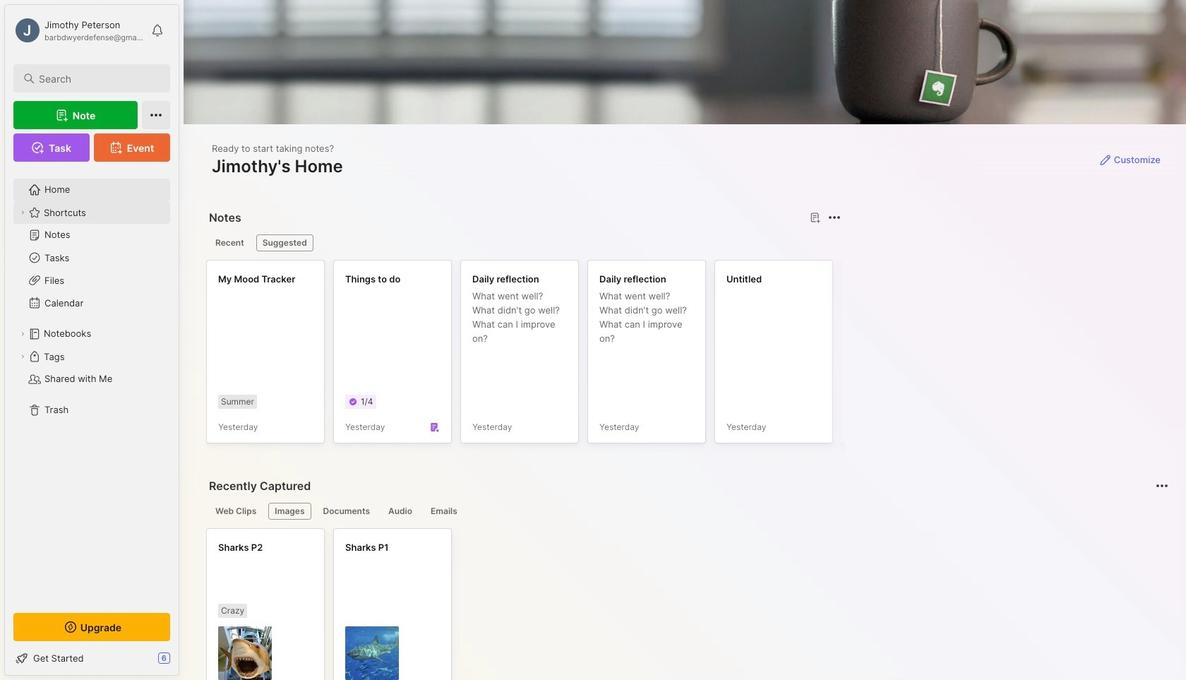Task type: vqa. For each thing, say whether or not it's contained in the screenshot.
row group
yes



Task type: locate. For each thing, give the bounding box(es) containing it.
expand notebooks image
[[18, 330, 27, 338]]

tab list
[[209, 235, 839, 252], [209, 503, 1167, 520]]

none search field inside the main element
[[39, 70, 158, 87]]

more actions image
[[827, 209, 844, 226]]

tab
[[209, 235, 251, 252], [256, 235, 313, 252], [209, 503, 263, 520], [269, 503, 311, 520], [317, 503, 377, 520], [382, 503, 419, 520], [425, 503, 464, 520]]

tree inside the main element
[[5, 170, 179, 601]]

thumbnail image
[[218, 627, 272, 680], [345, 627, 399, 680]]

1 horizontal spatial thumbnail image
[[345, 627, 399, 680]]

1 row group from the top
[[206, 260, 1187, 452]]

1 vertical spatial tab list
[[209, 503, 1167, 520]]

1 vertical spatial row group
[[206, 528, 461, 680]]

2 row group from the top
[[206, 528, 461, 680]]

0 vertical spatial row group
[[206, 260, 1187, 452]]

0 horizontal spatial thumbnail image
[[218, 627, 272, 680]]

None search field
[[39, 70, 158, 87]]

tree
[[5, 170, 179, 601]]

click to collapse image
[[178, 654, 189, 671]]

1 tab list from the top
[[209, 235, 839, 252]]

0 vertical spatial tab list
[[209, 235, 839, 252]]

row group for 1st tab list from the bottom of the page
[[206, 528, 461, 680]]

row group
[[206, 260, 1187, 452], [206, 528, 461, 680]]

Search text field
[[39, 72, 158, 85]]

Help and Learning task checklist field
[[5, 647, 179, 670]]



Task type: describe. For each thing, give the bounding box(es) containing it.
2 thumbnail image from the left
[[345, 627, 399, 680]]

2 tab list from the top
[[209, 503, 1167, 520]]

expand tags image
[[18, 353, 27, 361]]

1 thumbnail image from the left
[[218, 627, 272, 680]]

More actions field
[[825, 208, 845, 228]]

main element
[[0, 0, 184, 680]]

row group for 2nd tab list from the bottom
[[206, 260, 1187, 452]]

Account field
[[13, 16, 144, 45]]



